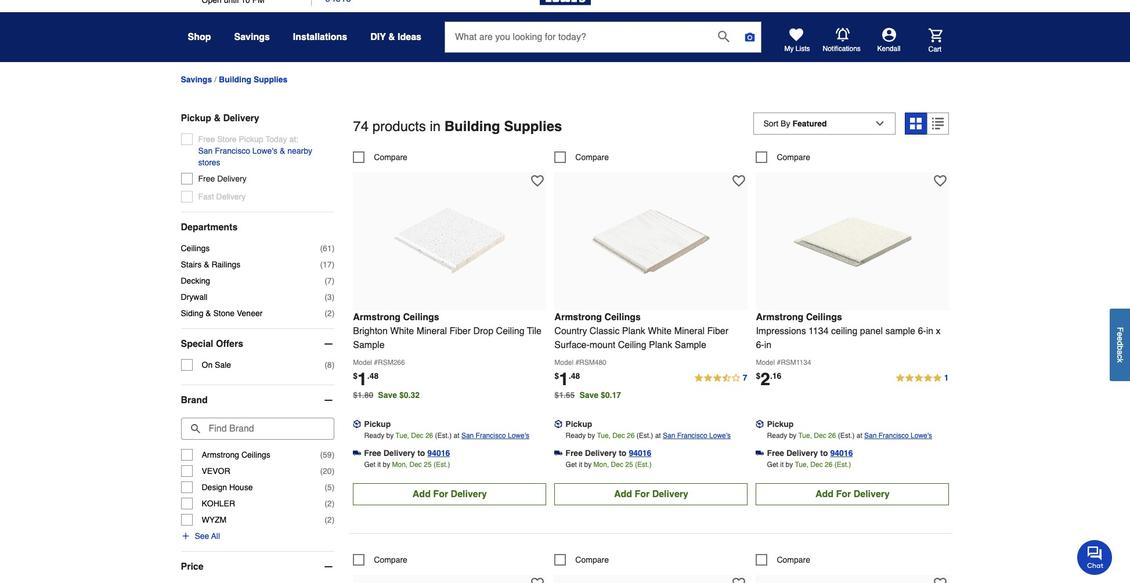 Task type: vqa. For each thing, say whether or not it's contained in the screenshot.
The Status
no



Task type: locate. For each thing, give the bounding box(es) containing it.
siding & stone veneer
[[181, 309, 263, 318]]

6-
[[918, 326, 926, 337], [756, 340, 764, 350]]

model for impressions 1134 ceiling panel sample 6-in x 6-in
[[756, 359, 775, 367]]

0 horizontal spatial san francisco lowe's button
[[462, 430, 529, 442]]

0 horizontal spatial save
[[378, 391, 397, 400]]

2 model from the left
[[555, 359, 574, 367]]

compare inside 5014221677 element
[[777, 152, 811, 162]]

( for on sale
[[325, 360, 327, 370]]

1 ( 2 ) from the top
[[325, 309, 335, 318]]

2 94016 from the left
[[629, 449, 652, 458]]

2 actual price $1.48 element from the left
[[555, 369, 580, 389]]

ceiling inside armstrong ceilings brighton white mineral fiber drop ceiling tile sample
[[496, 326, 525, 337]]

$ 1 .48 up $1.65
[[555, 369, 580, 389]]

ceilings inside armstrong ceilings brighton white mineral fiber drop ceiling tile sample
[[403, 312, 439, 323]]

price button
[[181, 552, 335, 582]]

minus image inside special offers button
[[323, 338, 335, 350]]

truck filled image
[[555, 449, 563, 457]]

white right classic
[[648, 326, 672, 337]]

1 fiber from the left
[[450, 326, 471, 337]]

at
[[454, 432, 460, 440], [655, 432, 661, 440], [857, 432, 863, 440]]

1 horizontal spatial .48
[[569, 371, 580, 381]]

( 2 ) for kohler
[[325, 499, 335, 509]]

armstrong ceilings impressions 1134 ceiling panel sample 6-in x 6-in image
[[789, 178, 917, 306]]

compare for 5001229571 'element'
[[374, 555, 408, 565]]

0 horizontal spatial to
[[418, 449, 425, 458]]

1 vertical spatial in
[[926, 326, 934, 337]]

ready down $1.80 at the left
[[364, 432, 384, 440]]

2 down 5 on the bottom of page
[[327, 499, 332, 509]]

.48 for 1st actual price $1.48 element from the right
[[569, 371, 580, 381]]

in right the products
[[430, 118, 441, 135]]

2 horizontal spatial $
[[756, 371, 761, 381]]

None search field
[[445, 21, 762, 63]]

3 94016 button from the left
[[831, 447, 853, 459]]

ceilings inside armstrong ceilings country classic plank white mineral fiber surface-mount ceiling plank sample
[[605, 312, 641, 323]]

( 61 )
[[320, 244, 335, 253]]

0 horizontal spatial #
[[374, 359, 378, 367]]

tue, for second the 94016 button from the left
[[597, 432, 611, 440]]

2 25 from the left
[[625, 461, 633, 469]]

2 for kohler
[[327, 499, 332, 509]]

lowe's for pickup icon corresponding to 3rd the 94016 button from left
[[911, 432, 932, 440]]

armstrong inside armstrong ceilings impressions 1134 ceiling panel sample 6-in x 6-in
[[756, 312, 804, 323]]

3 it from the left
[[780, 461, 784, 469]]

1 horizontal spatial truck filled image
[[756, 449, 764, 457]]

1 minus image from the top
[[323, 338, 335, 350]]

0 horizontal spatial get
[[364, 461, 376, 469]]

cart button
[[912, 28, 943, 54]]

model up actual price $2.16 element at bottom
[[756, 359, 775, 367]]

ceiling right 'mount'
[[618, 340, 647, 350]]

1 horizontal spatial save
[[580, 391, 599, 400]]

model for country classic plank white mineral fiber surface-mount ceiling plank sample
[[555, 359, 574, 367]]

ceilings up classic
[[605, 312, 641, 323]]

& down today
[[280, 146, 285, 156]]

pickup up san francisco lowe's & nearby stores
[[239, 135, 263, 144]]

0 horizontal spatial actual price $1.48 element
[[353, 369, 379, 389]]

1 horizontal spatial sample
[[675, 340, 706, 350]]

compare inside 5001229573 element
[[576, 152, 609, 162]]

compare for 5014221677 element
[[777, 152, 811, 162]]

1 horizontal spatial fiber
[[707, 326, 729, 337]]

installations button
[[293, 27, 347, 48]]

pickup for 3rd the 94016 button from left
[[767, 420, 794, 429]]

savings up building supplies link
[[234, 32, 270, 42]]

0 vertical spatial minus image
[[323, 338, 335, 350]]

1 pickup image from the left
[[353, 420, 361, 428]]

1 horizontal spatial 94016
[[629, 449, 652, 458]]

ready by tue, dec 26 (est.) at san francisco lowe's down $0.17
[[566, 432, 731, 440]]

& up 'store'
[[214, 113, 221, 124]]

) for armstrong ceilings
[[332, 450, 335, 460]]

3.5 stars image
[[694, 371, 748, 385]]

2 add for delivery from the left
[[614, 489, 689, 500]]

fast delivery
[[198, 192, 246, 201]]

mon, for second the 94016 button from the left
[[594, 461, 609, 469]]

3 pickup image from the left
[[756, 420, 764, 428]]

) down 5 on the bottom of page
[[332, 499, 335, 509]]

free
[[198, 135, 215, 144], [198, 174, 215, 183], [364, 449, 381, 458], [566, 449, 583, 458], [767, 449, 784, 458]]

0 horizontal spatial pickup image
[[353, 420, 361, 428]]

1 vertical spatial 6-
[[756, 340, 764, 350]]

compare for 5001229573 element
[[576, 152, 609, 162]]

) down the 20 on the bottom of the page
[[332, 483, 335, 492]]

1 horizontal spatial to
[[619, 449, 627, 458]]

1 model from the left
[[353, 359, 372, 367]]

to for 1st the 94016 button from the left
[[418, 449, 425, 458]]

1 horizontal spatial add
[[614, 489, 632, 500]]

( left model # rsm266
[[325, 360, 327, 370]]

& right stairs
[[204, 260, 209, 269]]

fast
[[198, 192, 214, 201]]

minus image left $1.80 at the left
[[323, 395, 335, 406]]

2 vertical spatial in
[[764, 340, 772, 350]]

1 horizontal spatial savings
[[234, 32, 270, 42]]

ceiling
[[496, 326, 525, 337], [618, 340, 647, 350]]

2 add for delivery button from the left
[[555, 483, 748, 505]]

2 get it by mon, dec 25 (est.) from the left
[[566, 461, 652, 469]]

( for drywall
[[325, 293, 327, 302]]

1 get from the left
[[364, 461, 376, 469]]

# for armstrong ceilings brighton white mineral fiber drop ceiling tile sample
[[374, 359, 378, 367]]

# down the surface-
[[576, 359, 579, 367]]

3 ( 2 ) from the top
[[325, 515, 335, 525]]

2
[[327, 309, 332, 318], [761, 369, 770, 389], [327, 499, 332, 509], [327, 515, 332, 525]]

) up ( 7 )
[[332, 260, 335, 269]]

1 horizontal spatial $ 1 .48
[[555, 369, 580, 389]]

in left x
[[926, 326, 934, 337]]

special offers
[[181, 339, 243, 349]]

& for stone
[[206, 309, 211, 318]]

1 save from the left
[[378, 391, 397, 400]]

2 sample from the left
[[675, 340, 706, 350]]

free right truck filled icon
[[566, 449, 583, 458]]

1 vertical spatial plank
[[649, 340, 672, 350]]

1 truck filled image from the left
[[353, 449, 361, 457]]

1 at from the left
[[454, 432, 460, 440]]

armstrong up brighton
[[353, 312, 401, 323]]

1 horizontal spatial 7
[[743, 373, 747, 382]]

savings for savings
[[234, 32, 270, 42]]

8 ) from the top
[[332, 467, 335, 476]]

1 horizontal spatial get it by mon, dec 25 (est.)
[[566, 461, 652, 469]]

d
[[1116, 341, 1125, 346]]

ceilings for brighton white mineral fiber drop ceiling tile sample
[[403, 312, 439, 323]]

armstrong inside armstrong ceilings country classic plank white mineral fiber surface-mount ceiling plank sample
[[555, 312, 602, 323]]

9 ) from the top
[[332, 483, 335, 492]]

at for 3rd the 94016 button from left
[[857, 432, 863, 440]]

) down ( 5 )
[[332, 515, 335, 525]]

$ 2 .16
[[756, 369, 782, 389]]

white right brighton
[[390, 326, 414, 337]]

white inside armstrong ceilings brighton white mineral fiber drop ceiling tile sample
[[390, 326, 414, 337]]

$ inside $ 2 .16
[[756, 371, 761, 381]]

#
[[374, 359, 378, 367], [576, 359, 579, 367], [777, 359, 781, 367]]

actual price $1.48 element up $1.80 at the left
[[353, 369, 379, 389]]

1 horizontal spatial model
[[555, 359, 574, 367]]

minus image
[[323, 338, 335, 350], [323, 395, 335, 406]]

7 ) from the top
[[332, 450, 335, 460]]

2 ready by tue, dec 26 (est.) at san francisco lowe's from the left
[[566, 432, 731, 440]]

( 2 ) down ( 5 )
[[325, 515, 335, 525]]

mon, for 1st the 94016 button from the left
[[392, 461, 408, 469]]

25
[[424, 461, 432, 469], [625, 461, 633, 469]]

) for kohler
[[332, 499, 335, 509]]

actual price $1.48 element up $1.65
[[555, 369, 580, 389]]

2 fiber from the left
[[707, 326, 729, 337]]

2 get from the left
[[566, 461, 577, 469]]

1 horizontal spatial mineral
[[674, 326, 705, 337]]

2 ) from the top
[[332, 260, 335, 269]]

lowe's for second the 94016 button from the left pickup icon
[[710, 432, 731, 440]]

2 horizontal spatial for
[[836, 489, 851, 500]]

ceiling inside armstrong ceilings country classic plank white mineral fiber surface-mount ceiling plank sample
[[618, 340, 647, 350]]

2 horizontal spatial get
[[767, 461, 779, 469]]

3 model from the left
[[756, 359, 775, 367]]

pickup image for second the 94016 button from the left
[[555, 420, 563, 428]]

in down impressions
[[764, 340, 772, 350]]

$ for 1
[[756, 371, 761, 381]]

5 ) from the top
[[332, 309, 335, 318]]

2 horizontal spatial 94016
[[831, 449, 853, 458]]

) up ( 17 )
[[332, 244, 335, 253]]

lowe's home improvement cart image
[[929, 28, 943, 42]]

pickup image up truck filled icon
[[555, 420, 563, 428]]

) up ( 5 )
[[332, 467, 335, 476]]

sample down brighton
[[353, 340, 385, 350]]

( 20 )
[[320, 467, 335, 476]]

free for pickup icon corresponding to 1st the 94016 button from the left
[[364, 449, 381, 458]]

0 horizontal spatial mon,
[[392, 461, 408, 469]]

( down ( 5 )
[[325, 515, 327, 525]]

20
[[323, 467, 332, 476]]

( down 59
[[320, 467, 323, 476]]

0 vertical spatial building
[[219, 75, 251, 84]]

drop
[[473, 326, 494, 337]]

4 ) from the top
[[332, 293, 335, 302]]

0 horizontal spatial free delivery to 94016
[[364, 449, 450, 458]]

0 horizontal spatial sample
[[353, 340, 385, 350]]

2 vertical spatial ( 2 )
[[325, 515, 335, 525]]

1134
[[809, 326, 829, 337]]

1 horizontal spatial pickup image
[[555, 420, 563, 428]]

& inside san francisco lowe's & nearby stores
[[280, 146, 285, 156]]

armstrong up country
[[555, 312, 602, 323]]

( for stairs & railings
[[320, 260, 323, 269]]

supplies up 5001229573 element
[[504, 118, 562, 135]]

3 $ from the left
[[756, 371, 761, 381]]

san francisco lowe's button
[[462, 430, 529, 442], [663, 430, 731, 442], [865, 430, 932, 442]]

3 for from the left
[[836, 489, 851, 500]]

( for ceilings
[[320, 244, 323, 253]]

0 vertical spatial 6-
[[918, 326, 926, 337]]

for
[[433, 489, 448, 500], [635, 489, 650, 500], [836, 489, 851, 500]]

fiber up 7 button on the right of page
[[707, 326, 729, 337]]

) down ( 7 )
[[332, 293, 335, 302]]

1 inside 5 stars image
[[944, 373, 949, 382]]

save left $0.17
[[580, 391, 599, 400]]

my lists link
[[785, 28, 810, 53]]

0 horizontal spatial .48
[[367, 371, 379, 381]]

( down ( 7 )
[[325, 293, 327, 302]]

panel
[[860, 326, 883, 337]]

0 horizontal spatial fiber
[[450, 326, 471, 337]]

1 add from the left
[[413, 489, 431, 500]]

0 vertical spatial ceiling
[[496, 326, 525, 337]]

2 down ( 5 )
[[327, 515, 332, 525]]

2 for wyzm
[[327, 515, 332, 525]]

& right diy
[[388, 32, 395, 42]]

0 vertical spatial ( 2 )
[[325, 309, 335, 318]]

94016 for 1st the 94016 button from the left
[[428, 449, 450, 458]]

3 get from the left
[[767, 461, 779, 469]]

& left stone
[[206, 309, 211, 318]]

3 ready by tue, dec 26 (est.) at san francisco lowe's from the left
[[767, 432, 932, 440]]

2 horizontal spatial 1
[[944, 373, 949, 382]]

pickup for second the 94016 button from the left
[[566, 420, 592, 429]]

ceilings up 1134
[[806, 312, 842, 323]]

0 horizontal spatial model
[[353, 359, 372, 367]]

1 ) from the top
[[332, 244, 335, 253]]

2 horizontal spatial add for delivery button
[[756, 483, 950, 505]]

kendall button
[[861, 28, 917, 53]]

free down the stores
[[198, 174, 215, 183]]

0 horizontal spatial 7
[[327, 276, 332, 286]]

0 horizontal spatial white
[[390, 326, 414, 337]]

3 # from the left
[[777, 359, 781, 367]]

e up "b"
[[1116, 337, 1125, 341]]

nearby
[[287, 146, 312, 156]]

special offers button
[[181, 329, 335, 359]]

2 horizontal spatial it
[[780, 461, 784, 469]]

( 2 ) down 5 on the bottom of page
[[325, 499, 335, 509]]

pickup image
[[353, 420, 361, 428], [555, 420, 563, 428], [756, 420, 764, 428]]

1 vertical spatial supplies
[[504, 118, 562, 135]]

ceilings up rsm266
[[403, 312, 439, 323]]

san for pickup icon corresponding to 3rd the 94016 button from left
[[865, 432, 877, 440]]

get for pickup icon corresponding to 3rd the 94016 button from left
[[767, 461, 779, 469]]

diy & ideas button
[[371, 27, 421, 48]]

1 horizontal spatial building
[[445, 118, 500, 135]]

5001229573 element
[[555, 151, 609, 163]]

plus image
[[181, 532, 190, 541]]

0 vertical spatial savings
[[234, 32, 270, 42]]

0 horizontal spatial for
[[433, 489, 448, 500]]

offers
[[216, 339, 243, 349]]

list view image
[[933, 118, 944, 129]]

0 horizontal spatial at
[[454, 432, 460, 440]]

lowe's home improvement logo image
[[540, 0, 591, 19]]

model
[[353, 359, 372, 367], [555, 359, 574, 367], [756, 359, 775, 367]]

2 truck filled image from the left
[[756, 449, 764, 457]]

fiber
[[450, 326, 471, 337], [707, 326, 729, 337]]

( down ( 61 )
[[320, 260, 323, 269]]

pickup & delivery
[[181, 113, 259, 124]]

1 horizontal spatial mon,
[[594, 461, 609, 469]]

pickup for 1st the 94016 button from the left
[[364, 420, 391, 429]]

francisco
[[215, 146, 250, 156], [476, 432, 506, 440], [677, 432, 708, 440], [879, 432, 909, 440]]

ready by tue, dec 26 (est.) at san francisco lowe's up get it by tue, dec 26 (est.)
[[767, 432, 932, 440]]

was price $1.65 element
[[555, 388, 580, 400]]

7 up 3
[[327, 276, 332, 286]]

26
[[426, 432, 433, 440], [627, 432, 635, 440], [829, 432, 836, 440], [825, 461, 833, 469]]

2 at from the left
[[655, 432, 661, 440]]

26 for 3rd the 94016 button from left
[[829, 432, 836, 440]]

3 to from the left
[[821, 449, 828, 458]]

.48 for second actual price $1.48 element from right
[[367, 371, 379, 381]]

8
[[327, 360, 332, 370]]

0 horizontal spatial truck filled image
[[353, 449, 361, 457]]

( for armstrong ceilings
[[320, 450, 323, 460]]

$ 1 .48 up $1.80 at the left
[[353, 369, 379, 389]]

$ up was price $1.65 element
[[555, 371, 559, 381]]

it for pickup icon corresponding to 3rd the 94016 button from left
[[780, 461, 784, 469]]

savings inside savings / building supplies
[[181, 75, 212, 84]]

2 add from the left
[[614, 489, 632, 500]]

0 horizontal spatial add for delivery
[[413, 489, 487, 500]]

1 ready by tue, dec 26 (est.) at san francisco lowe's from the left
[[364, 432, 529, 440]]

) left model # rsm266
[[332, 360, 335, 370]]

ready by tue, dec 26 (est.) at san francisco lowe's for 3rd the 94016 button from left
[[767, 432, 932, 440]]

2 ( 2 ) from the top
[[325, 499, 335, 509]]

pickup
[[181, 113, 211, 124], [239, 135, 263, 144], [364, 420, 391, 429], [566, 420, 592, 429], [767, 420, 794, 429]]

( 2 )
[[325, 309, 335, 318], [325, 499, 335, 509], [325, 515, 335, 525]]

)
[[332, 244, 335, 253], [332, 260, 335, 269], [332, 276, 335, 286], [332, 293, 335, 302], [332, 309, 335, 318], [332, 360, 335, 370], [332, 450, 335, 460], [332, 467, 335, 476], [332, 483, 335, 492], [332, 499, 335, 509], [332, 515, 335, 525]]

model down the surface-
[[555, 359, 574, 367]]

1 horizontal spatial supplies
[[504, 118, 562, 135]]

0 vertical spatial supplies
[[254, 75, 288, 84]]

ceilings
[[181, 244, 210, 253], [403, 312, 439, 323], [605, 312, 641, 323], [806, 312, 842, 323], [242, 450, 270, 460]]

$1.65 save $0.17
[[555, 391, 621, 400]]

san
[[198, 146, 213, 156], [462, 432, 474, 440], [663, 432, 675, 440], [865, 432, 877, 440]]

& for delivery
[[214, 113, 221, 124]]

ready down $1.65
[[566, 432, 586, 440]]

.48 down model # rsm480
[[569, 371, 580, 381]]

6- left x
[[918, 326, 926, 337]]

3 san francisco lowe's button from the left
[[865, 430, 932, 442]]

armstrong ceilings impressions 1134 ceiling panel sample 6-in x 6-in
[[756, 312, 941, 350]]

7 button
[[694, 371, 748, 385]]

model left rsm266
[[353, 359, 372, 367]]

1 horizontal spatial add for delivery
[[614, 489, 689, 500]]

$ 1 .48
[[353, 369, 379, 389], [555, 369, 580, 389]]

# down brighton
[[374, 359, 378, 367]]

94016
[[428, 449, 450, 458], [629, 449, 652, 458], [831, 449, 853, 458]]

2 horizontal spatial #
[[777, 359, 781, 367]]

mineral
[[417, 326, 447, 337], [674, 326, 705, 337]]

2 horizontal spatial ready
[[767, 432, 787, 440]]

classic
[[590, 326, 620, 337]]

1 horizontal spatial ceiling
[[618, 340, 647, 350]]

drywall
[[181, 293, 207, 302]]

ceilings down find brand text field
[[242, 450, 270, 460]]

2 horizontal spatial san francisco lowe's button
[[865, 430, 932, 442]]

ready by tue, dec 26 (est.) at san francisco lowe's for 1st the 94016 button from the left
[[364, 432, 529, 440]]

sample up 7 button on the right of page
[[675, 340, 706, 350]]

1 get it by mon, dec 25 (est.) from the left
[[364, 461, 450, 469]]

0 horizontal spatial $ 1 .48
[[353, 369, 379, 389]]

11 ) from the top
[[332, 515, 335, 525]]

6 ) from the top
[[332, 360, 335, 370]]

compare inside 5001229571 'element'
[[374, 555, 408, 565]]

1 mon, from the left
[[392, 461, 408, 469]]

( 2 ) down ( 3 )
[[325, 309, 335, 318]]

2 for from the left
[[635, 489, 650, 500]]

tue, for 3rd the 94016 button from left
[[799, 432, 812, 440]]

.48 down model # rsm266
[[367, 371, 379, 381]]

2 free delivery to 94016 from the left
[[566, 449, 652, 458]]

c
[[1116, 355, 1125, 359]]

2 pickup image from the left
[[555, 420, 563, 428]]

1 horizontal spatial 94016 button
[[629, 447, 652, 459]]

( 2 ) for wyzm
[[325, 515, 335, 525]]

pickup image for 3rd the 94016 button from left
[[756, 420, 764, 428]]

sample inside armstrong ceilings country classic plank white mineral fiber surface-mount ceiling plank sample
[[675, 340, 706, 350]]

building inside savings / building supplies
[[219, 75, 251, 84]]

grid view image
[[911, 118, 922, 129]]

2 horizontal spatial to
[[821, 449, 828, 458]]

0 horizontal spatial add
[[413, 489, 431, 500]]

free right ( 59 )
[[364, 449, 381, 458]]

2 $ from the left
[[555, 371, 559, 381]]

( down 5 on the bottom of page
[[325, 499, 327, 509]]

ready up get it by tue, dec 26 (est.)
[[767, 432, 787, 440]]

2 horizontal spatial 94016 button
[[831, 447, 853, 459]]

0 horizontal spatial $
[[353, 371, 358, 381]]

pickup down $1.65 save $0.17 at bottom
[[566, 420, 592, 429]]

1 horizontal spatial san francisco lowe's button
[[663, 430, 731, 442]]

2 down ( 3 )
[[327, 309, 332, 318]]

( up ( 17 )
[[320, 244, 323, 253]]

1 add for delivery button from the left
[[353, 483, 547, 505]]

savings left /
[[181, 75, 212, 84]]

1 horizontal spatial for
[[635, 489, 650, 500]]

1 .48 from the left
[[367, 371, 379, 381]]

) down ( 3 )
[[332, 309, 335, 318]]

2 horizontal spatial pickup image
[[756, 420, 764, 428]]

1 for from the left
[[433, 489, 448, 500]]

2 # from the left
[[576, 359, 579, 367]]

armstrong up impressions
[[756, 312, 804, 323]]

$0.17
[[601, 391, 621, 400]]

1 white from the left
[[390, 326, 414, 337]]

minus image
[[323, 561, 335, 573]]

savings
[[234, 32, 270, 42], [181, 75, 212, 84]]

compare for 5001229535 element
[[777, 555, 811, 565]]

1 vertical spatial minus image
[[323, 395, 335, 406]]

actual price $1.48 element
[[353, 369, 379, 389], [555, 369, 580, 389]]

1 vertical spatial 7
[[743, 373, 747, 382]]

$ left .16
[[756, 371, 761, 381]]

on sale
[[202, 360, 231, 370]]

was price $1.80 element
[[353, 388, 378, 400]]

) up the ( 20 )
[[332, 450, 335, 460]]

mon,
[[392, 461, 408, 469], [594, 461, 609, 469]]

1 25 from the left
[[424, 461, 432, 469]]

b
[[1116, 346, 1125, 351]]

( for kohler
[[325, 499, 327, 509]]

1 horizontal spatial add for delivery button
[[555, 483, 748, 505]]

get it by mon, dec 25 (est.)
[[364, 461, 450, 469], [566, 461, 652, 469]]

1 mineral from the left
[[417, 326, 447, 337]]

) up 3
[[332, 276, 335, 286]]

mineral up 7 button on the right of page
[[674, 326, 705, 337]]

francisco for pickup icon corresponding to 1st the 94016 button from the left
[[476, 432, 506, 440]]

compare inside 5001229565 element
[[576, 555, 609, 565]]

( up the ( 20 )
[[320, 450, 323, 460]]

savings / building supplies
[[181, 75, 288, 85]]

ceilings inside armstrong ceilings impressions 1134 ceiling panel sample 6-in x 6-in
[[806, 312, 842, 323]]

armstrong inside armstrong ceilings brighton white mineral fiber drop ceiling tile sample
[[353, 312, 401, 323]]

( down ( 3 )
[[325, 309, 327, 318]]

0 vertical spatial in
[[430, 118, 441, 135]]

get for pickup icon corresponding to 1st the 94016 button from the left
[[364, 461, 376, 469]]

see all button
[[181, 531, 220, 542]]

) for drywall
[[332, 293, 335, 302]]

mineral left drop
[[417, 326, 447, 337]]

3 ready from the left
[[767, 432, 787, 440]]

armstrong up 'vevor'
[[202, 450, 239, 460]]

1 sample from the left
[[353, 340, 385, 350]]

2 horizontal spatial ready by tue, dec 26 (est.) at san francisco lowe's
[[767, 432, 932, 440]]

3 at from the left
[[857, 432, 863, 440]]

1 horizontal spatial at
[[655, 432, 661, 440]]

0 horizontal spatial supplies
[[254, 75, 288, 84]]

$ for 7
[[555, 371, 559, 381]]

( down the 20 on the bottom of the page
[[325, 483, 327, 492]]

pickup image down actual price $2.16 element at bottom
[[756, 420, 764, 428]]

2 horizontal spatial at
[[857, 432, 863, 440]]

0 horizontal spatial 94016 button
[[428, 447, 450, 459]]

# up .16
[[777, 359, 781, 367]]

compare inside 5001229557 element
[[374, 152, 408, 162]]

94016 button
[[428, 447, 450, 459], [629, 447, 652, 459], [831, 447, 853, 459]]

1 94016 from the left
[[428, 449, 450, 458]]

san francisco lowe's & nearby stores button
[[198, 145, 335, 168]]

2 white from the left
[[648, 326, 672, 337]]

10 ) from the top
[[332, 499, 335, 509]]

a
[[1116, 350, 1125, 355]]

2 it from the left
[[579, 461, 582, 469]]

minus image inside brand button
[[323, 395, 335, 406]]

ready by tue, dec 26 (est.) at san francisco lowe's down $0.32 at the bottom left
[[364, 432, 529, 440]]

2 to from the left
[[619, 449, 627, 458]]

1 to from the left
[[418, 449, 425, 458]]

pickup image down $1.80 at the left
[[353, 420, 361, 428]]

&
[[388, 32, 395, 42], [214, 113, 221, 124], [280, 146, 285, 156], [204, 260, 209, 269], [206, 309, 211, 318]]

2 save from the left
[[580, 391, 599, 400]]

2 mineral from the left
[[674, 326, 705, 337]]

1 horizontal spatial 25
[[625, 461, 633, 469]]

pickup down the savings link
[[181, 113, 211, 124]]

francisco for pickup icon corresponding to 3rd the 94016 button from left
[[879, 432, 909, 440]]

1 san francisco lowe's button from the left
[[462, 430, 529, 442]]

ceiling left tile
[[496, 326, 525, 337]]

0 horizontal spatial it
[[377, 461, 381, 469]]

2 mon, from the left
[[594, 461, 609, 469]]

( down ( 17 )
[[325, 276, 327, 286]]

compare inside 5001229535 element
[[777, 555, 811, 565]]

1 e from the top
[[1116, 332, 1125, 337]]

building
[[219, 75, 251, 84], [445, 118, 500, 135]]

lowe's home improvement notification center image
[[836, 28, 850, 42]]

0 horizontal spatial ceiling
[[496, 326, 525, 337]]

) for siding & stone veneer
[[332, 309, 335, 318]]

1 $ 1 .48 from the left
[[353, 369, 379, 389]]

2 horizontal spatial add for delivery
[[816, 489, 890, 500]]

0 horizontal spatial 94016
[[428, 449, 450, 458]]

2 horizontal spatial model
[[756, 359, 775, 367]]

3 94016 from the left
[[831, 449, 853, 458]]

( for siding & stone veneer
[[325, 309, 327, 318]]

26 for 1st the 94016 button from the left
[[426, 432, 433, 440]]

armstrong for brighton
[[353, 312, 401, 323]]

6- down impressions
[[756, 340, 764, 350]]

fiber left drop
[[450, 326, 471, 337]]

1 it from the left
[[377, 461, 381, 469]]

see all
[[195, 532, 220, 541]]

san francisco lowe's button for 1st the 94016 button from the left
[[462, 430, 529, 442]]

pickup down actual price $2.16 element at bottom
[[767, 420, 794, 429]]

ready by tue, dec 26 (est.) at san francisco lowe's for second the 94016 button from the left
[[566, 432, 731, 440]]

mineral inside armstrong ceilings country classic plank white mineral fiber surface-mount ceiling plank sample
[[674, 326, 705, 337]]

2 ready from the left
[[566, 432, 586, 440]]

truck filled image for get it by mon, dec 25 (est.)
[[353, 449, 361, 457]]

2 san francisco lowe's button from the left
[[663, 430, 731, 442]]

1 ready from the left
[[364, 432, 384, 440]]

free delivery to 94016
[[364, 449, 450, 458], [566, 449, 652, 458], [767, 449, 853, 458]]

2 94016 button from the left
[[629, 447, 652, 459]]

2 minus image from the top
[[323, 395, 335, 406]]

17
[[323, 260, 332, 269]]

add
[[413, 489, 431, 500], [614, 489, 632, 500], [816, 489, 834, 500]]

get for second the 94016 button from the left pickup icon
[[566, 461, 577, 469]]

to for second the 94016 button from the left
[[619, 449, 627, 458]]

1 # from the left
[[374, 359, 378, 367]]

free delivery
[[198, 174, 247, 183]]

ceiling
[[831, 326, 858, 337]]

fiber inside armstrong ceilings country classic plank white mineral fiber surface-mount ceiling plank sample
[[707, 326, 729, 337]]

$ up was price $1.80 element
[[353, 371, 358, 381]]

1 horizontal spatial in
[[764, 340, 772, 350]]

2 .48 from the left
[[569, 371, 580, 381]]

save for save $0.17
[[580, 391, 599, 400]]

0 horizontal spatial 25
[[424, 461, 432, 469]]

house
[[229, 483, 253, 492]]

3 ) from the top
[[332, 276, 335, 286]]

save left $0.32 at the bottom left
[[378, 391, 397, 400]]

1 vertical spatial building
[[445, 118, 500, 135]]

free up get it by tue, dec 26 (est.)
[[767, 449, 784, 458]]

1 $ from the left
[[353, 371, 358, 381]]

heart outline image
[[531, 175, 544, 187], [733, 175, 746, 187], [934, 175, 947, 187], [531, 577, 544, 583], [733, 577, 746, 583], [934, 577, 947, 583]]

26 for second the 94016 button from the left
[[627, 432, 635, 440]]

1 vertical spatial ceiling
[[618, 340, 647, 350]]

1 horizontal spatial get
[[566, 461, 577, 469]]

minus image for brand
[[323, 395, 335, 406]]

to
[[418, 449, 425, 458], [619, 449, 627, 458], [821, 449, 828, 458]]

supplies down savings button
[[254, 75, 288, 84]]

1 horizontal spatial #
[[576, 359, 579, 367]]

ceilings for country classic plank white mineral fiber surface-mount ceiling plank sample
[[605, 312, 641, 323]]

# for armstrong ceilings impressions 1134 ceiling panel sample 6-in x 6-in
[[777, 359, 781, 367]]

lowe's inside san francisco lowe's & nearby stores
[[252, 146, 278, 156]]

0 horizontal spatial add for delivery button
[[353, 483, 547, 505]]

white
[[390, 326, 414, 337], [648, 326, 672, 337]]

at for second the 94016 button from the left
[[655, 432, 661, 440]]

francisco for second the 94016 button from the left pickup icon
[[677, 432, 708, 440]]

$1.65
[[555, 391, 575, 400]]

truck filled image
[[353, 449, 361, 457], [756, 449, 764, 457]]

white inside armstrong ceilings country classic plank white mineral fiber surface-mount ceiling plank sample
[[648, 326, 672, 337]]

1 horizontal spatial actual price $1.48 element
[[555, 369, 580, 389]]



Task type: describe. For each thing, give the bounding box(es) containing it.
armstrong for impressions
[[756, 312, 804, 323]]

armstrong ceilings country classic plank white mineral fiber surface-mount ceiling plank sample image
[[587, 178, 715, 306]]

at:
[[289, 135, 298, 144]]

# for armstrong ceilings country classic plank white mineral fiber surface-mount ceiling plank sample
[[576, 359, 579, 367]]

ideas
[[398, 32, 421, 42]]

stone
[[213, 309, 235, 318]]

san inside san francisco lowe's & nearby stores
[[198, 146, 213, 156]]

94016 for 3rd the 94016 button from left
[[831, 449, 853, 458]]

it for pickup icon corresponding to 1st the 94016 button from the left
[[377, 461, 381, 469]]

sample inside armstrong ceilings brighton white mineral fiber drop ceiling tile sample
[[353, 340, 385, 350]]

model # rsm1134
[[756, 359, 811, 367]]

truck filled image for get it by tue, dec 26 (est.)
[[756, 449, 764, 457]]

1 horizontal spatial plank
[[649, 340, 672, 350]]

) for ceilings
[[332, 244, 335, 253]]

5001229557 element
[[353, 151, 408, 163]]

2 horizontal spatial in
[[926, 326, 934, 337]]

francisco inside san francisco lowe's & nearby stores
[[215, 146, 250, 156]]

special
[[181, 339, 213, 349]]

san for pickup icon corresponding to 1st the 94016 button from the left
[[462, 432, 474, 440]]

25 for second the 94016 button from the left
[[625, 461, 633, 469]]

camera image
[[744, 31, 756, 43]]

$0.32
[[399, 391, 420, 400]]

design house
[[202, 483, 253, 492]]

ceilings up stairs
[[181, 244, 210, 253]]

0 horizontal spatial plank
[[622, 326, 646, 337]]

f e e d b a c k
[[1116, 327, 1125, 363]]

kendall
[[878, 45, 901, 53]]

departments
[[181, 222, 238, 233]]

rsm1134
[[781, 359, 811, 367]]

Find Brand text field
[[181, 418, 335, 440]]

shop button
[[188, 27, 211, 48]]

get it by tue, dec 26 (est.)
[[767, 461, 851, 469]]

0 vertical spatial 7
[[327, 276, 332, 286]]

products
[[373, 118, 426, 135]]

savings link
[[181, 75, 212, 84]]

free for pickup icon corresponding to 3rd the 94016 button from left
[[767, 449, 784, 458]]

mineral inside armstrong ceilings brighton white mineral fiber drop ceiling tile sample
[[417, 326, 447, 337]]

1 horizontal spatial 1
[[559, 369, 569, 389]]

lowe's for pickup icon corresponding to 1st the 94016 button from the left
[[508, 432, 529, 440]]

k
[[1116, 359, 1125, 363]]

armstrong ceilings brighton white mineral fiber drop ceiling tile sample image
[[386, 178, 514, 306]]

it for second the 94016 button from the left pickup icon
[[579, 461, 582, 469]]

tile
[[527, 326, 542, 337]]

x
[[936, 326, 941, 337]]

( 5 )
[[325, 483, 335, 492]]

stairs & railings
[[181, 260, 240, 269]]

59
[[323, 450, 332, 460]]

installations
[[293, 32, 347, 42]]

3 free delivery to 94016 from the left
[[767, 449, 853, 458]]

0 horizontal spatial in
[[430, 118, 441, 135]]

sample
[[886, 326, 916, 337]]

1 add for delivery from the left
[[413, 489, 487, 500]]

save for save $0.32
[[378, 391, 397, 400]]

shop
[[188, 32, 211, 42]]

free left 'store'
[[198, 135, 215, 144]]

2 for siding & stone veneer
[[327, 309, 332, 318]]

2 down 'model # rsm1134'
[[761, 369, 770, 389]]

rsm480
[[579, 359, 607, 367]]

stairs
[[181, 260, 202, 269]]

armstrong ceilings brighton white mineral fiber drop ceiling tile sample
[[353, 312, 542, 350]]

supplies inside savings / building supplies
[[254, 75, 288, 84]]

compare for 5001229557 element
[[374, 152, 408, 162]]

diy
[[371, 32, 386, 42]]

) for wyzm
[[332, 515, 335, 525]]

( for design house
[[325, 483, 327, 492]]

5001229565 element
[[555, 554, 609, 566]]

savings for savings / building supplies
[[181, 75, 212, 84]]

san francisco lowe's button for second the 94016 button from the left
[[663, 430, 731, 442]]

price
[[181, 562, 204, 572]]

on
[[202, 360, 213, 370]]

3 add from the left
[[816, 489, 834, 500]]

departments element
[[181, 222, 335, 233]]

) for vevor
[[332, 467, 335, 476]]

model # rsm480
[[555, 359, 607, 367]]

cart
[[929, 45, 942, 53]]

get it by mon, dec 25 (est.) for second the 94016 button from the left
[[566, 461, 652, 469]]

decking
[[181, 276, 210, 286]]

25 for 1st the 94016 button from the left
[[424, 461, 432, 469]]

5 stars image
[[895, 371, 950, 385]]

0 horizontal spatial 1
[[358, 369, 367, 389]]

sale
[[215, 360, 231, 370]]

2 e from the top
[[1116, 337, 1125, 341]]

lowe's home improvement lists image
[[789, 28, 803, 42]]

74
[[353, 118, 369, 135]]

5001229535 element
[[756, 554, 811, 566]]

0 horizontal spatial 6-
[[756, 340, 764, 350]]

rsm266
[[378, 359, 405, 367]]

( 7 )
[[325, 276, 335, 286]]

brand
[[181, 395, 208, 406]]

tue, for 1st the 94016 button from the left
[[396, 432, 409, 440]]

) for decking
[[332, 276, 335, 286]]

compare for 5001229565 element
[[576, 555, 609, 565]]

1 button
[[895, 371, 950, 385]]

/
[[214, 75, 217, 85]]

3 add for delivery from the left
[[816, 489, 890, 500]]

model for brighton white mineral fiber drop ceiling tile sample
[[353, 359, 372, 367]]

5014221677 element
[[756, 151, 811, 163]]

san francisco lowe's button for 3rd the 94016 button from left
[[865, 430, 932, 442]]

diy & ideas
[[371, 32, 421, 42]]

1 horizontal spatial 6-
[[918, 326, 926, 337]]

all
[[211, 532, 220, 541]]

ready for second the 94016 button from the left pickup icon
[[566, 432, 586, 440]]

impressions
[[756, 326, 806, 337]]

& for railings
[[204, 260, 209, 269]]

$1.80
[[353, 391, 374, 400]]

design
[[202, 483, 227, 492]]

( for wyzm
[[325, 515, 327, 525]]

siding
[[181, 309, 203, 318]]

search image
[[718, 30, 730, 42]]

brighton
[[353, 326, 388, 337]]

3 add for delivery button from the left
[[756, 483, 950, 505]]

notifications
[[823, 45, 861, 53]]

actual price $2.16 element
[[756, 369, 782, 389]]

ceilings for impressions 1134 ceiling panel sample 6-in x 6-in
[[806, 312, 842, 323]]

( 3 )
[[325, 293, 335, 302]]

5
[[327, 483, 332, 492]]

store
[[217, 135, 237, 144]]

country
[[555, 326, 587, 337]]

san francisco lowe's & nearby stores
[[198, 146, 312, 167]]

kohler
[[202, 499, 235, 509]]

7 inside 3.5 stars image
[[743, 373, 747, 382]]

94016 for second the 94016 button from the left
[[629, 449, 652, 458]]

) for stairs & railings
[[332, 260, 335, 269]]

ready for pickup icon corresponding to 1st the 94016 button from the left
[[364, 432, 384, 440]]

lists
[[796, 45, 810, 53]]

at for 1st the 94016 button from the left
[[454, 432, 460, 440]]

mount
[[590, 340, 616, 350]]

ready for pickup icon corresponding to 3rd the 94016 button from left
[[767, 432, 787, 440]]

( 17 )
[[320, 260, 335, 269]]

brand button
[[181, 385, 335, 416]]

surface-
[[555, 340, 590, 350]]

get it by mon, dec 25 (est.) for 1st the 94016 button from the left
[[364, 461, 450, 469]]

) for on sale
[[332, 360, 335, 370]]

5001229571 element
[[353, 554, 408, 566]]

vevor
[[202, 467, 230, 476]]

san for second the 94016 button from the left pickup icon
[[663, 432, 675, 440]]

to for 3rd the 94016 button from left
[[821, 449, 828, 458]]

1 actual price $1.48 element from the left
[[353, 369, 379, 389]]

fiber inside armstrong ceilings brighton white mineral fiber drop ceiling tile sample
[[450, 326, 471, 337]]

veneer
[[237, 309, 263, 318]]

( 2 ) for siding & stone veneer
[[325, 309, 335, 318]]

my lists
[[785, 45, 810, 53]]

) for design house
[[332, 483, 335, 492]]

wyzm
[[202, 515, 227, 525]]

savings button
[[234, 27, 270, 48]]

building supplies link
[[219, 75, 288, 84]]

& for ideas
[[388, 32, 395, 42]]

Search Query text field
[[445, 22, 709, 52]]

61
[[323, 244, 332, 253]]

( for vevor
[[320, 467, 323, 476]]

1 free delivery to 94016 from the left
[[364, 449, 450, 458]]

chat invite button image
[[1078, 540, 1113, 575]]

free for second the 94016 button from the left pickup icon
[[566, 449, 583, 458]]

74 products in building supplies
[[353, 118, 562, 135]]

minus image for special offers
[[323, 338, 335, 350]]

armstrong ceilings
[[202, 450, 270, 460]]

chevron down image
[[351, 0, 361, 1]]

today
[[266, 135, 287, 144]]

( for decking
[[325, 276, 327, 286]]

1 94016 button from the left
[[428, 447, 450, 459]]

( 8 )
[[325, 360, 335, 370]]

.16
[[770, 371, 782, 381]]

2 $ 1 .48 from the left
[[555, 369, 580, 389]]

armstrong for country
[[555, 312, 602, 323]]

free store pickup today at:
[[198, 135, 298, 144]]



